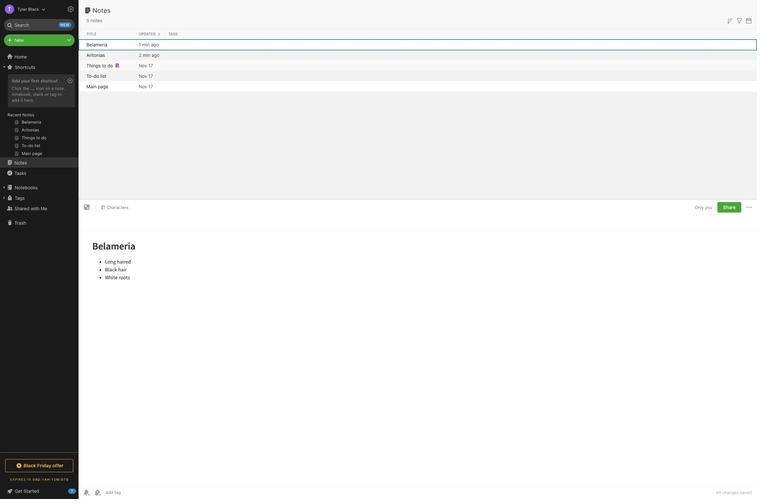 Task type: vqa. For each thing, say whether or not it's contained in the screenshot.
Search Field
no



Task type: describe. For each thing, give the bounding box(es) containing it.
expand note image
[[83, 204, 91, 212]]

new
[[14, 37, 24, 43]]

add a reminder image
[[83, 489, 90, 497]]

nov 17 for to-do list
[[139, 73, 153, 79]]

settings image
[[67, 5, 75, 13]]

ago for 2 min ago
[[152, 52, 160, 58]]

min for 2
[[143, 52, 150, 58]]

shortcuts button
[[0, 62, 78, 72]]

notes inside group
[[23, 112, 34, 118]]

Account field
[[0, 3, 46, 16]]

new search field
[[9, 19, 71, 31]]

share button
[[718, 202, 742, 213]]

04d:14h:12m:07s
[[33, 478, 69, 482]]

trash link
[[0, 218, 78, 228]]

tags button
[[0, 193, 78, 203]]

new button
[[4, 34, 75, 46]]

add your first shortcut
[[12, 78, 58, 84]]

0 vertical spatial notes
[[93, 7, 111, 14]]

expires in 04d:14h:12m:07s
[[10, 478, 69, 482]]

notebooks
[[15, 185, 38, 190]]

started
[[24, 489, 39, 494]]

Add tag field
[[105, 490, 154, 496]]

shared with me link
[[0, 203, 78, 214]]

add filters image
[[736, 17, 744, 25]]

it
[[20, 98, 23, 103]]

expand tags image
[[2, 195, 7, 201]]

shared
[[14, 206, 29, 211]]

ago for 1 min ago
[[151, 42, 159, 47]]

click the ...
[[12, 86, 35, 91]]

5
[[86, 18, 89, 23]]

new
[[60, 23, 69, 27]]

note window element
[[79, 200, 757, 500]]

only
[[695, 205, 704, 210]]

belameria
[[86, 42, 107, 47]]

cell for belameria
[[79, 39, 84, 50]]

recent notes
[[8, 112, 34, 118]]

tag
[[50, 92, 56, 97]]

characters
[[107, 205, 129, 210]]

me
[[41, 206, 47, 211]]

offer
[[52, 463, 63, 469]]

your
[[21, 78, 30, 84]]

tyler black
[[17, 6, 39, 12]]

on
[[45, 86, 50, 91]]

3 nov 17 from the top
[[139, 84, 153, 89]]

shortcuts
[[15, 64, 35, 70]]

row group containing belameria
[[79, 39, 757, 92]]

click
[[12, 86, 22, 91]]

shortcut
[[40, 78, 58, 84]]

here.
[[24, 98, 34, 103]]

Sort options field
[[726, 16, 734, 25]]

cell for aritonias
[[79, 50, 84, 60]]

home
[[14, 54, 27, 59]]

main
[[86, 84, 97, 89]]

shared with me
[[14, 206, 47, 211]]

3 17 from the top
[[148, 84, 153, 89]]

title
[[86, 32, 96, 36]]



Task type: locate. For each thing, give the bounding box(es) containing it.
saved
[[741, 491, 752, 496]]

...
[[30, 86, 35, 91]]

tasks button
[[0, 168, 78, 178]]

17
[[148, 63, 153, 68], [148, 73, 153, 79], [148, 84, 153, 89]]

cell
[[79, 39, 84, 50], [79, 50, 84, 60], [79, 60, 84, 71], [79, 71, 84, 81], [79, 81, 84, 92]]

Note Editor text field
[[79, 231, 757, 486]]

2 vertical spatial notes
[[14, 160, 27, 166]]

0 vertical spatial min
[[142, 42, 150, 47]]

more actions image
[[746, 204, 753, 212]]

0 horizontal spatial tags
[[15, 195, 25, 201]]

min
[[142, 42, 150, 47], [143, 52, 150, 58]]

0 vertical spatial to
[[102, 63, 106, 68]]

Search text field
[[9, 19, 70, 31]]

notes
[[93, 7, 111, 14], [23, 112, 34, 118], [14, 160, 27, 166]]

Add filters field
[[736, 16, 744, 25]]

do right things
[[107, 63, 113, 68]]

17 for to-do list
[[148, 73, 153, 79]]

things
[[86, 63, 101, 68]]

More actions field
[[746, 202, 753, 213]]

tags inside row group
[[168, 32, 178, 36]]

expand notebooks image
[[2, 185, 7, 190]]

1 vertical spatial ago
[[152, 52, 160, 58]]

to
[[102, 63, 106, 68], [58, 92, 62, 97]]

to inside row group
[[102, 63, 106, 68]]

updated
[[139, 32, 156, 36]]

17 for things to do
[[148, 63, 153, 68]]

1
[[139, 42, 141, 47]]

first
[[31, 78, 39, 84]]

add
[[12, 78, 20, 84]]

5 cell from the top
[[79, 81, 84, 92]]

1 vertical spatial do
[[94, 73, 99, 79]]

the
[[23, 86, 29, 91]]

2 row group from the top
[[79, 39, 757, 92]]

click to collapse image
[[76, 488, 81, 495]]

1 horizontal spatial to
[[102, 63, 106, 68]]

add
[[12, 98, 19, 103]]

1 vertical spatial 17
[[148, 73, 153, 79]]

nov
[[139, 63, 147, 68], [139, 73, 147, 79], [139, 84, 147, 89]]

7
[[71, 490, 73, 494]]

cell left 'main'
[[79, 81, 84, 92]]

page
[[98, 84, 108, 89]]

stack
[[33, 92, 44, 97]]

min right 2
[[143, 52, 150, 58]]

all changes saved
[[716, 491, 752, 496]]

group
[[0, 72, 78, 160]]

2 nov 17 from the top
[[139, 73, 153, 79]]

notes right recent
[[23, 112, 34, 118]]

4 cell from the top
[[79, 71, 84, 81]]

main page
[[86, 84, 108, 89]]

tree containing home
[[0, 51, 79, 453]]

characters button
[[99, 203, 131, 212]]

tags inside 'button'
[[15, 195, 25, 201]]

icon on a note, notebook, stack or tag to add it here.
[[12, 86, 65, 103]]

cell left things
[[79, 60, 84, 71]]

min for 1
[[142, 42, 150, 47]]

ago
[[151, 42, 159, 47], [152, 52, 160, 58]]

2 vertical spatial 17
[[148, 84, 153, 89]]

Help and Learning task checklist field
[[0, 487, 79, 497]]

1 min ago
[[139, 42, 159, 47]]

nov 17 for things to do
[[139, 63, 153, 68]]

black inside popup button
[[24, 463, 36, 469]]

expires
[[10, 478, 26, 482]]

to down note,
[[58, 92, 62, 97]]

tags right 'updated'
[[168, 32, 178, 36]]

ago down 1 min ago
[[152, 52, 160, 58]]

3 nov from the top
[[139, 84, 147, 89]]

in
[[27, 478, 31, 482]]

black up "in"
[[24, 463, 36, 469]]

1 vertical spatial nov 17
[[139, 73, 153, 79]]

tyler
[[17, 6, 27, 12]]

1 vertical spatial black
[[24, 463, 36, 469]]

nov 17
[[139, 63, 153, 68], [139, 73, 153, 79], [139, 84, 153, 89]]

aritonias
[[86, 52, 105, 58]]

2
[[139, 52, 142, 58]]

1 horizontal spatial do
[[107, 63, 113, 68]]

group containing add your first shortcut
[[0, 72, 78, 160]]

get
[[15, 489, 22, 494]]

home link
[[0, 51, 79, 62]]

black inside field
[[28, 6, 39, 12]]

1 nov from the top
[[139, 63, 147, 68]]

ago up 2 min ago
[[151, 42, 159, 47]]

black friday offer button
[[5, 460, 73, 473]]

2 cell from the top
[[79, 50, 84, 60]]

add tag image
[[94, 489, 102, 497]]

row group containing title
[[79, 29, 757, 39]]

do left list
[[94, 73, 99, 79]]

0 vertical spatial 17
[[148, 63, 153, 68]]

list
[[100, 73, 106, 79]]

recent
[[8, 112, 21, 118]]

notes link
[[0, 158, 78, 168]]

cell for main page
[[79, 81, 84, 92]]

tree
[[0, 51, 79, 453]]

0 horizontal spatial to
[[58, 92, 62, 97]]

1 vertical spatial min
[[143, 52, 150, 58]]

2 vertical spatial nov 17
[[139, 84, 153, 89]]

1 horizontal spatial tags
[[168, 32, 178, 36]]

to-do list
[[86, 73, 106, 79]]

friday
[[37, 463, 51, 469]]

note,
[[55, 86, 65, 91]]

1 vertical spatial notes
[[23, 112, 34, 118]]

notes
[[90, 18, 102, 23]]

do
[[107, 63, 113, 68], [94, 73, 99, 79]]

with
[[31, 206, 39, 211]]

0 vertical spatial nov 17
[[139, 63, 153, 68]]

notes up "tasks"
[[14, 160, 27, 166]]

black
[[28, 6, 39, 12], [24, 463, 36, 469]]

5 notes
[[86, 18, 102, 23]]

trash
[[14, 220, 26, 226]]

black friday offer
[[24, 463, 63, 469]]

1 17 from the top
[[148, 63, 153, 68]]

1 vertical spatial to
[[58, 92, 62, 97]]

0 vertical spatial ago
[[151, 42, 159, 47]]

to inside icon on a note, notebook, stack or tag to add it here.
[[58, 92, 62, 97]]

cell left aritonias
[[79, 50, 84, 60]]

2 vertical spatial nov
[[139, 84, 147, 89]]

row group
[[79, 29, 757, 39], [79, 39, 757, 92]]

cell left "belameria"
[[79, 39, 84, 50]]

icon
[[36, 86, 44, 91]]

cell left "to-"
[[79, 71, 84, 81]]

1 vertical spatial tags
[[15, 195, 25, 201]]

notes up notes
[[93, 7, 111, 14]]

2 nov from the top
[[139, 73, 147, 79]]

0 vertical spatial do
[[107, 63, 113, 68]]

notebooks link
[[0, 182, 78, 193]]

1 cell from the top
[[79, 39, 84, 50]]

0 vertical spatial black
[[28, 6, 39, 12]]

changes
[[723, 491, 739, 496]]

get started
[[15, 489, 39, 494]]

tags up shared
[[15, 195, 25, 201]]

a
[[51, 86, 54, 91]]

all
[[716, 491, 721, 496]]

to-
[[86, 73, 94, 79]]

2 17 from the top
[[148, 73, 153, 79]]

min right the 1
[[142, 42, 150, 47]]

notebook,
[[12, 92, 32, 97]]

nov for list
[[139, 73, 147, 79]]

0 horizontal spatial do
[[94, 73, 99, 79]]

to up list
[[102, 63, 106, 68]]

you
[[705, 205, 713, 210]]

tasks
[[14, 170, 26, 176]]

1 row group from the top
[[79, 29, 757, 39]]

1 vertical spatial nov
[[139, 73, 147, 79]]

1 nov 17 from the top
[[139, 63, 153, 68]]

things to do
[[86, 63, 113, 68]]

nov for do
[[139, 63, 147, 68]]

3 cell from the top
[[79, 60, 84, 71]]

only you
[[695, 205, 713, 210]]

0 vertical spatial tags
[[168, 32, 178, 36]]

black right the tyler in the top of the page
[[28, 6, 39, 12]]

0 vertical spatial nov
[[139, 63, 147, 68]]

View options field
[[744, 16, 753, 25]]

2 min ago
[[139, 52, 160, 58]]

tags
[[168, 32, 178, 36], [15, 195, 25, 201]]

or
[[45, 92, 49, 97]]

share
[[723, 205, 736, 210]]



